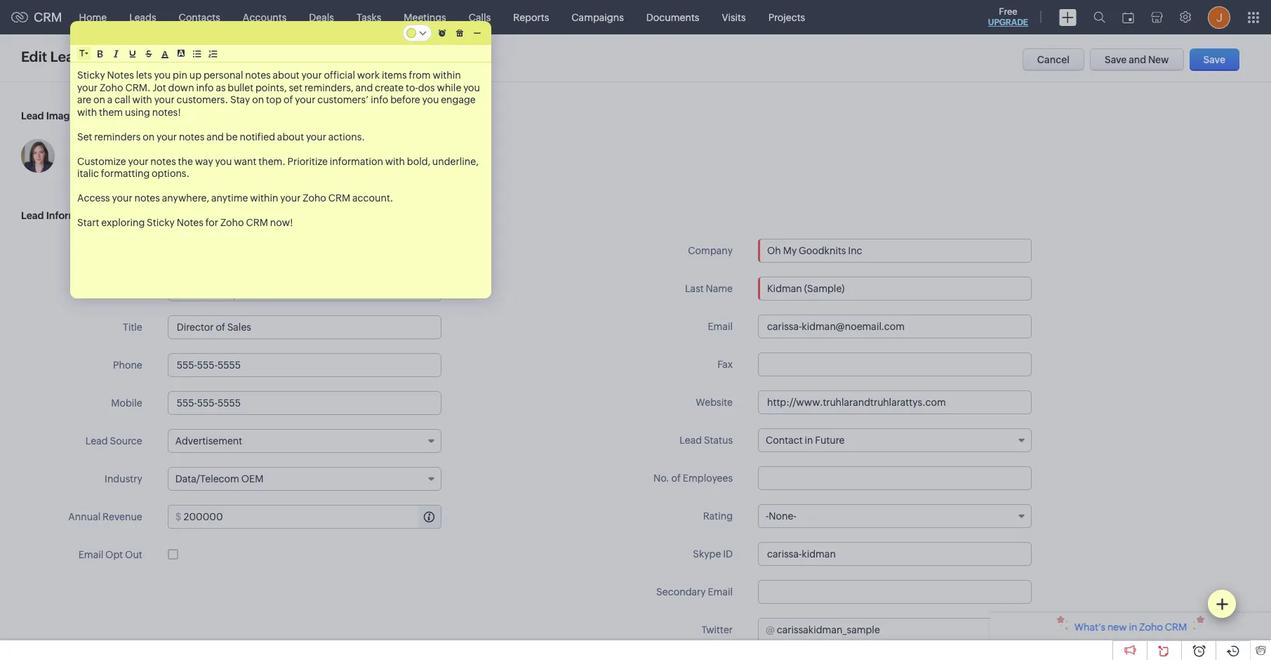 Task type: locate. For each thing, give the bounding box(es) containing it.
1 vertical spatial within
[[250, 192, 278, 204]]

1 horizontal spatial of
[[672, 473, 681, 484]]

1 vertical spatial with
[[77, 106, 97, 118]]

email for email
[[708, 321, 733, 332]]

free
[[1000, 6, 1018, 17]]

projects
[[769, 12, 806, 23]]

0 horizontal spatial within
[[250, 192, 278, 204]]

notes inside customize your notes the way you want them. prioritize information with bold, underline, italic formatting options.
[[151, 156, 176, 167]]

of right no.
[[672, 473, 681, 484]]

calls link
[[458, 0, 502, 34]]

and
[[1129, 54, 1147, 65], [356, 82, 373, 93], [207, 131, 224, 142]]

save down profile image
[[1204, 54, 1226, 65]]

zoho inside sticky notes lets you pin up personal notes about your official work items from within your zoho crm. jot down info as bullet points, set reminders, and create to-dos while you are on a call with your customers. stay on top of your customers' info before you engage with them using notes!
[[100, 82, 123, 93]]

you right "way"
[[215, 156, 232, 167]]

cancel
[[1038, 54, 1070, 65]]

1 vertical spatial sticky
[[147, 217, 175, 228]]

account.
[[353, 192, 394, 204]]

0 horizontal spatial save
[[1105, 54, 1128, 65]]

of down 'set'
[[284, 94, 293, 105]]

email down 'name'
[[708, 321, 733, 332]]

0 horizontal spatial notes
[[107, 70, 134, 81]]

1 horizontal spatial with
[[132, 94, 152, 105]]

start
[[77, 217, 99, 228]]

2 horizontal spatial with
[[385, 156, 405, 167]]

accounts
[[243, 12, 287, 23]]

last name
[[685, 283, 733, 294]]

your
[[302, 70, 322, 81], [77, 82, 98, 93], [154, 94, 175, 105], [295, 94, 316, 105], [157, 131, 177, 142], [306, 131, 327, 142], [128, 156, 149, 167], [112, 192, 132, 204], [280, 192, 301, 204]]

lead for lead owner
[[87, 245, 109, 256]]

customers'
[[318, 94, 369, 105]]

notes up the options.
[[151, 156, 176, 167]]

info up customers.
[[196, 82, 214, 93]]

zoho up a
[[100, 82, 123, 93]]

about up prioritize
[[277, 131, 304, 142]]

edit inside edit lead edit page layout
[[90, 51, 108, 62]]

notes
[[245, 70, 271, 81], [179, 131, 205, 142], [151, 156, 176, 167], [134, 192, 160, 204]]

1 horizontal spatial notes
[[177, 217, 204, 228]]

0 vertical spatial info
[[196, 82, 214, 93]]

tasks
[[357, 12, 382, 23]]

2 horizontal spatial crm
[[328, 192, 351, 204]]

email for email opt out
[[78, 549, 103, 560]]

0 horizontal spatial sticky
[[77, 70, 105, 81]]

bullet
[[228, 82, 254, 93]]

about
[[273, 70, 300, 81], [277, 131, 304, 142]]

1 vertical spatial email
[[78, 549, 103, 560]]

set reminders on your notes and be notified about your actions.
[[77, 131, 365, 142]]

sticky
[[77, 70, 105, 81], [147, 217, 175, 228]]

None text field
[[759, 277, 1032, 301], [759, 315, 1032, 339], [168, 315, 442, 339], [759, 277, 1032, 301], [759, 315, 1032, 339], [168, 315, 442, 339]]

anytime
[[211, 192, 248, 204]]

with down crm.
[[132, 94, 152, 105]]

on left top
[[252, 94, 264, 105]]

2 vertical spatial with
[[385, 156, 405, 167]]

image
[[46, 110, 76, 122]]

0 horizontal spatial info
[[196, 82, 214, 93]]

of
[[284, 94, 293, 105], [672, 473, 681, 484]]

email
[[708, 321, 733, 332], [78, 549, 103, 560], [708, 586, 733, 598]]

are
[[77, 94, 91, 105]]

and left be
[[207, 131, 224, 142]]

sticky down edit lead edit page layout
[[77, 70, 105, 81]]

notes left for
[[177, 217, 204, 228]]

1 save from the left
[[1105, 54, 1128, 65]]

zoho
[[100, 82, 123, 93], [303, 192, 326, 204], [220, 217, 244, 228]]

create
[[375, 82, 404, 93]]

2 horizontal spatial zoho
[[303, 192, 326, 204]]

and down work
[[356, 82, 373, 93]]

you up 'engage'
[[464, 82, 480, 93]]

1 horizontal spatial within
[[433, 70, 461, 81]]

0 vertical spatial notes
[[107, 70, 134, 81]]

1 horizontal spatial edit
[[90, 51, 108, 62]]

you up jot
[[154, 70, 171, 81]]

visits
[[722, 12, 746, 23]]

notes
[[107, 70, 134, 81], [177, 217, 204, 228]]

reminders
[[94, 131, 141, 142]]

1 horizontal spatial and
[[356, 82, 373, 93]]

crm left account.
[[328, 192, 351, 204]]

campaigns link
[[561, 0, 635, 34]]

None text field
[[235, 278, 441, 301], [759, 353, 1032, 376], [168, 353, 442, 377], [759, 391, 1032, 414], [168, 391, 442, 415], [759, 466, 1032, 490], [184, 506, 441, 528], [759, 542, 1032, 566], [759, 580, 1032, 604], [777, 619, 1032, 641], [235, 278, 441, 301], [759, 353, 1032, 376], [168, 353, 442, 377], [759, 391, 1032, 414], [168, 391, 442, 415], [759, 466, 1032, 490], [184, 506, 441, 528], [759, 542, 1032, 566], [759, 580, 1032, 604], [777, 619, 1032, 641]]

lead information
[[21, 210, 101, 221]]

0 horizontal spatial crm
[[34, 10, 62, 25]]

create menu element
[[1051, 0, 1086, 34]]

lead status
[[680, 435, 733, 446]]

be
[[226, 131, 238, 142]]

0 vertical spatial zoho
[[100, 82, 123, 93]]

email up twitter
[[708, 586, 733, 598]]

meetings link
[[393, 0, 458, 34]]

and inside sticky notes lets you pin up personal notes about your official work items from within your zoho crm. jot down info as bullet points, set reminders, and create to-dos while you are on a call with your customers. stay on top of your customers' info before you engage with them using notes!
[[356, 82, 373, 93]]

lead left status
[[680, 435, 702, 446]]

sticky down anywhere,
[[147, 217, 175, 228]]

industry
[[105, 473, 142, 485]]

within up while
[[433, 70, 461, 81]]

your up 'set'
[[302, 70, 322, 81]]

points,
[[256, 82, 287, 93]]

save left new
[[1105, 54, 1128, 65]]

leads
[[129, 12, 156, 23]]

information
[[46, 210, 101, 221]]

create menu image
[[1060, 9, 1077, 26]]

1 horizontal spatial save
[[1204, 54, 1226, 65]]

contacts
[[179, 12, 220, 23]]

0 vertical spatial within
[[433, 70, 461, 81]]

lead for lead image
[[21, 110, 44, 122]]

within up now!
[[250, 192, 278, 204]]

lead left information
[[21, 210, 44, 221]]

on left a
[[93, 94, 105, 105]]

lead for lead status
[[680, 435, 702, 446]]

0 vertical spatial with
[[132, 94, 152, 105]]

you down dos
[[422, 94, 439, 105]]

last
[[685, 283, 704, 294]]

about inside sticky notes lets you pin up personal notes about your official work items from within your zoho crm. jot down info as bullet points, set reminders, and create to-dos while you are on a call with your customers. stay on top of your customers' info before you engage with them using notes!
[[273, 70, 300, 81]]

2 vertical spatial email
[[708, 586, 733, 598]]

2 horizontal spatial on
[[252, 94, 264, 105]]

edit
[[21, 48, 47, 65], [90, 51, 108, 62]]

1 horizontal spatial zoho
[[220, 217, 244, 228]]

with
[[132, 94, 152, 105], [77, 106, 97, 118], [385, 156, 405, 167]]

top
[[266, 94, 282, 105]]

1 vertical spatial and
[[356, 82, 373, 93]]

and left new
[[1129, 54, 1147, 65]]

lead left source
[[86, 435, 108, 447]]

0 vertical spatial sticky
[[77, 70, 105, 81]]

jot
[[153, 82, 166, 93]]

with inside customize your notes the way you want them. prioritize information with bold, underline, italic formatting options.
[[385, 156, 405, 167]]

with left bold,
[[385, 156, 405, 167]]

edit down crm "link"
[[21, 48, 47, 65]]

notes up the
[[179, 131, 205, 142]]

dos
[[418, 82, 435, 93]]

fax
[[718, 359, 733, 370]]

info
[[196, 82, 214, 93], [371, 94, 389, 105]]

notes!
[[152, 106, 181, 118]]

crm left home link
[[34, 10, 62, 25]]

zoho down prioritize
[[303, 192, 326, 204]]

0 vertical spatial and
[[1129, 54, 1147, 65]]

the
[[178, 156, 193, 167]]

search image
[[1094, 11, 1106, 23]]

2 horizontal spatial and
[[1129, 54, 1147, 65]]

lead left image
[[21, 110, 44, 122]]

owner
[[111, 245, 142, 256]]

page
[[110, 51, 132, 62]]

of inside sticky notes lets you pin up personal notes about your official work items from within your zoho crm. jot down info as bullet points, set reminders, and create to-dos while you are on a call with your customers. stay on top of your customers' info before you engage with them using notes!
[[284, 94, 293, 105]]

reminder image
[[439, 29, 447, 37]]

with down are
[[77, 106, 97, 118]]

edit left page
[[90, 51, 108, 62]]

0 vertical spatial of
[[284, 94, 293, 105]]

0 vertical spatial email
[[708, 321, 733, 332]]

lead up are
[[50, 48, 83, 65]]

items
[[382, 70, 407, 81]]

None field
[[79, 48, 88, 59]]

0 horizontal spatial zoho
[[100, 82, 123, 93]]

1 horizontal spatial info
[[371, 94, 389, 105]]

0 horizontal spatial and
[[207, 131, 224, 142]]

you inside customize your notes the way you want them. prioritize information with bold, underline, italic formatting options.
[[215, 156, 232, 167]]

about up 'set'
[[273, 70, 300, 81]]

2 save from the left
[[1204, 54, 1226, 65]]

lets
[[136, 70, 152, 81]]

notes down page
[[107, 70, 134, 81]]

1 horizontal spatial crm
[[246, 217, 268, 228]]

twitter
[[702, 624, 733, 636]]

set
[[77, 131, 92, 142]]

email left opt
[[78, 549, 103, 560]]

tasks link
[[345, 0, 393, 34]]

0 horizontal spatial of
[[284, 94, 293, 105]]

sticky inside sticky notes lets you pin up personal notes about your official work items from within your zoho crm. jot down info as bullet points, set reminders, and create to-dos while you are on a call with your customers. stay on top of your customers' info before you engage with them using notes!
[[77, 70, 105, 81]]

notes up points,
[[245, 70, 271, 81]]

0 vertical spatial about
[[273, 70, 300, 81]]

info down create
[[371, 94, 389, 105]]

your up formatting
[[128, 156, 149, 167]]

lead left 'owner'
[[87, 245, 109, 256]]

on down using
[[143, 131, 155, 142]]

crm
[[34, 10, 62, 25], [328, 192, 351, 204], [246, 217, 268, 228]]

opt
[[105, 549, 123, 560]]

1 horizontal spatial sticky
[[147, 217, 175, 228]]

your up exploring
[[112, 192, 132, 204]]

crm left now!
[[246, 217, 268, 228]]

notes inside sticky notes lets you pin up personal notes about your official work items from within your zoho crm. jot down info as bullet points, set reminders, and create to-dos while you are on a call with your customers. stay on top of your customers' info before you engage with them using notes!
[[107, 70, 134, 81]]

0 vertical spatial crm
[[34, 10, 62, 25]]

reports link
[[502, 0, 561, 34]]

secondary email
[[657, 586, 733, 598]]

1 vertical spatial about
[[277, 131, 304, 142]]

1 vertical spatial info
[[371, 94, 389, 105]]

zoho right for
[[220, 217, 244, 228]]

1 vertical spatial notes
[[177, 217, 204, 228]]

cancel button
[[1023, 48, 1085, 71]]

accounts link
[[232, 0, 298, 34]]

title
[[123, 322, 142, 333]]

save
[[1105, 54, 1128, 65], [1204, 54, 1226, 65]]



Task type: describe. For each thing, give the bounding box(es) containing it.
0 horizontal spatial on
[[93, 94, 105, 105]]

now!
[[270, 217, 293, 228]]

contacts link
[[168, 0, 232, 34]]

exploring
[[101, 217, 145, 228]]

meetings
[[404, 12, 447, 23]]

lead for lead source
[[86, 435, 108, 447]]

work
[[357, 70, 380, 81]]

official
[[324, 70, 355, 81]]

source
[[110, 435, 142, 447]]

lead image
[[21, 110, 76, 122]]

image image
[[21, 139, 55, 173]]

1 vertical spatial crm
[[328, 192, 351, 204]]

no. of employees
[[654, 473, 733, 484]]

access your notes anywhere, anytime within your zoho crm account.
[[77, 192, 394, 204]]

website
[[696, 397, 733, 408]]

notes inside sticky notes lets you pin up personal notes about your official work items from within your zoho crm. jot down info as bullet points, set reminders, and create to-dos while you are on a call with your customers. stay on top of your customers' info before you engage with them using notes!
[[245, 70, 271, 81]]

calendar image
[[1123, 12, 1135, 23]]

search element
[[1086, 0, 1115, 34]]

them.
[[259, 156, 286, 167]]

out
[[125, 549, 142, 560]]

no.
[[654, 473, 670, 484]]

visits link
[[711, 0, 758, 34]]

1 vertical spatial zoho
[[303, 192, 326, 204]]

secondary
[[657, 586, 706, 598]]

layout
[[134, 51, 165, 62]]

and inside button
[[1129, 54, 1147, 65]]

2 vertical spatial zoho
[[220, 217, 244, 228]]

save and new
[[1105, 54, 1170, 65]]

within inside sticky notes lets you pin up personal notes about your official work items from within your zoho crm. jot down info as bullet points, set reminders, and create to-dos while you are on a call with your customers. stay on top of your customers' info before you engage with them using notes!
[[433, 70, 461, 81]]

0 horizontal spatial with
[[77, 106, 97, 118]]

pin
[[173, 70, 188, 81]]

anywhere,
[[162, 192, 209, 204]]

lead for lead information
[[21, 210, 44, 221]]

home
[[79, 12, 107, 23]]

want
[[234, 156, 257, 167]]

call
[[115, 94, 130, 105]]

save and new button
[[1091, 48, 1185, 71]]

lead source
[[86, 435, 142, 447]]

prioritize
[[288, 156, 328, 167]]

rating
[[704, 511, 733, 522]]

a
[[107, 94, 113, 105]]

start exploring sticky notes for zoho crm now!
[[77, 217, 293, 228]]

1 horizontal spatial on
[[143, 131, 155, 142]]

your down notes!
[[157, 131, 177, 142]]

before
[[391, 94, 420, 105]]

up
[[189, 70, 202, 81]]

status
[[704, 435, 733, 446]]

save for save and new
[[1105, 54, 1128, 65]]

notes down formatting
[[134, 192, 160, 204]]

bold,
[[407, 156, 431, 167]]

campaigns
[[572, 12, 624, 23]]

your down 'set'
[[295, 94, 316, 105]]

set
[[289, 82, 303, 93]]

deals
[[309, 12, 334, 23]]

company
[[689, 245, 733, 256]]

id
[[723, 549, 733, 560]]

create new sticky note image
[[1216, 598, 1229, 610]]

deals link
[[298, 0, 345, 34]]

personal
[[204, 70, 243, 81]]

skype
[[693, 549, 722, 560]]

stay
[[230, 94, 250, 105]]

documents link
[[635, 0, 711, 34]]

1 vertical spatial of
[[672, 473, 681, 484]]

home link
[[68, 0, 118, 34]]

email opt out
[[78, 549, 142, 560]]

skype id
[[693, 549, 733, 560]]

options.
[[152, 168, 190, 179]]

your up notes!
[[154, 94, 175, 105]]

down
[[168, 82, 194, 93]]

your up now!
[[280, 192, 301, 204]]

way
[[195, 156, 213, 167]]

annual
[[68, 511, 101, 523]]

leads link
[[118, 0, 168, 34]]

notified
[[240, 131, 275, 142]]

reminders,
[[305, 82, 354, 93]]

information
[[330, 156, 383, 167]]

customize your notes the way you want them. prioritize information with bold, underline, italic formatting options.
[[77, 156, 481, 179]]

to-
[[406, 82, 418, 93]]

0 horizontal spatial edit
[[21, 48, 47, 65]]

upgrade
[[989, 18, 1029, 27]]

crm.
[[125, 82, 151, 93]]

your inside customize your notes the way you want them. prioritize information with bold, underline, italic formatting options.
[[128, 156, 149, 167]]

new
[[1149, 54, 1170, 65]]

sticky notes lets you pin up personal notes about your official work items from within your zoho crm. jot down info as bullet points, set reminders, and create to-dos while you are on a call with your customers. stay on top of your customers' info before you engage with them using notes!
[[77, 70, 482, 118]]

delete image
[[457, 29, 464, 37]]

your up prioritize
[[306, 131, 327, 142]]

calls
[[469, 12, 491, 23]]

about for notes
[[273, 70, 300, 81]]

profile image
[[1209, 6, 1231, 28]]

2 vertical spatial crm
[[246, 217, 268, 228]]

about for notified
[[277, 131, 304, 142]]

save button
[[1190, 48, 1240, 71]]

profile element
[[1200, 0, 1240, 34]]

mobile
[[111, 398, 142, 409]]

employees
[[683, 473, 733, 484]]

save for save
[[1204, 54, 1226, 65]]

customize
[[77, 156, 126, 167]]

revenue
[[103, 511, 142, 523]]

actions.
[[329, 131, 365, 142]]

annual revenue
[[68, 511, 142, 523]]

lead owner
[[87, 245, 142, 256]]

as
[[216, 82, 226, 93]]

edit page layout link
[[90, 51, 165, 62]]

documents
[[647, 12, 700, 23]]

free upgrade
[[989, 6, 1029, 27]]

your up are
[[77, 82, 98, 93]]

2 vertical spatial and
[[207, 131, 224, 142]]



Task type: vqa. For each thing, say whether or not it's contained in the screenshot.
Visits link
yes



